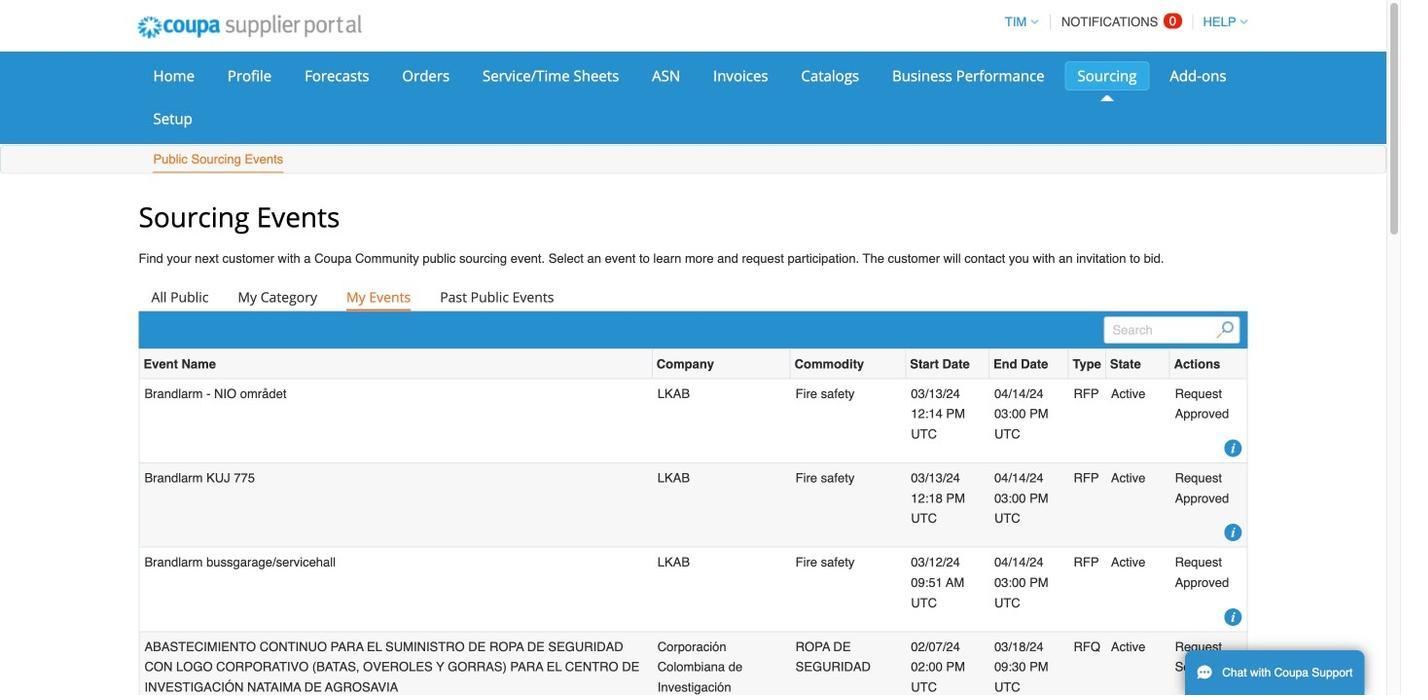 Task type: vqa. For each thing, say whether or not it's contained in the screenshot.
Additional Information icon
no



Task type: describe. For each thing, give the bounding box(es) containing it.
Search text field
[[1105, 316, 1241, 343]]



Task type: locate. For each thing, give the bounding box(es) containing it.
coupa supplier portal image
[[124, 3, 375, 52]]

navigation
[[997, 3, 1248, 41]]

search image
[[1217, 321, 1234, 339]]

tab list
[[139, 283, 1248, 310]]



